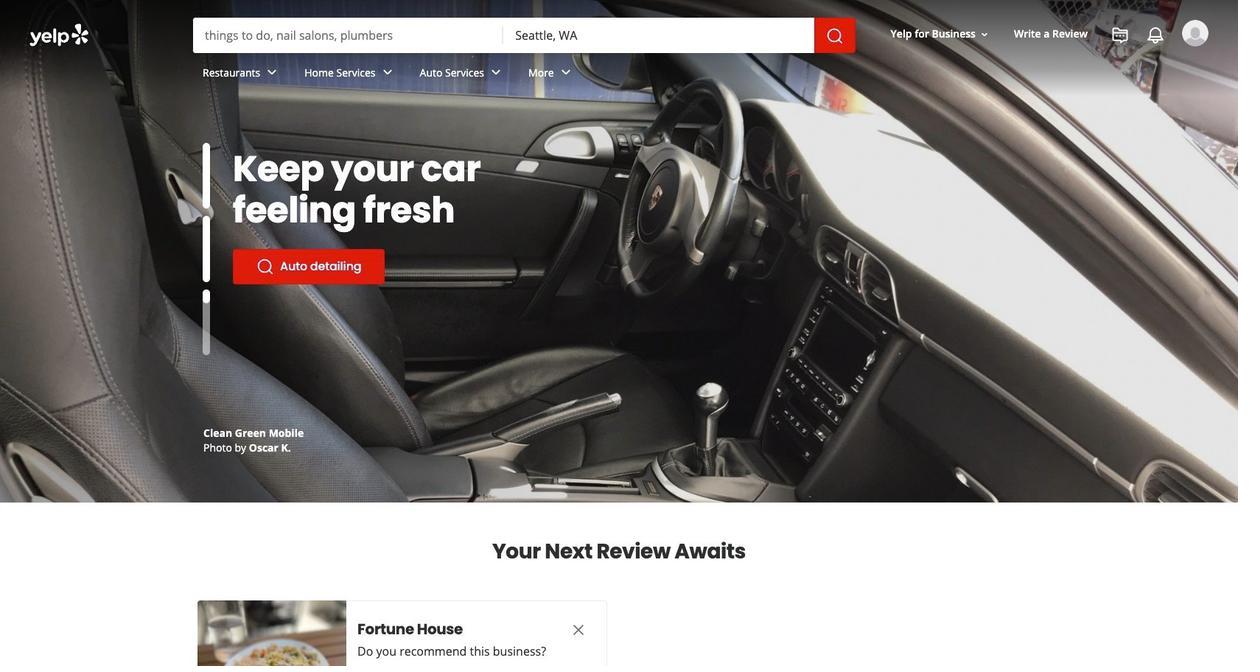 Task type: vqa. For each thing, say whether or not it's contained in the screenshot.
shirts
no



Task type: locate. For each thing, give the bounding box(es) containing it.
0 horizontal spatial 24 chevron down v2 image
[[263, 64, 281, 81]]

address, neighborhood, city, state or zip search field
[[504, 18, 814, 53]]

1 none field from the left
[[193, 18, 504, 53]]

1 horizontal spatial 24 chevron down v2 image
[[487, 64, 505, 81]]

none field address, neighborhood, city, state or zip
[[504, 18, 814, 53]]

24 chevron down v2 image
[[263, 64, 281, 81], [557, 64, 575, 81]]

0 vertical spatial select slide image
[[203, 143, 210, 209]]

notifications image
[[1147, 27, 1164, 44]]

24 chevron down v2 image
[[378, 64, 396, 81], [487, 64, 505, 81]]

1 horizontal spatial 24 chevron down v2 image
[[557, 64, 575, 81]]

None field
[[193, 18, 504, 53], [504, 18, 814, 53]]

24 search v2 image
[[256, 217, 274, 234], [256, 258, 274, 276]]

dismiss card image
[[570, 621, 587, 639]]

0 vertical spatial 24 search v2 image
[[256, 217, 274, 234]]

select slide image
[[203, 143, 210, 209], [203, 216, 210, 282]]

2 24 search v2 image from the top
[[256, 258, 274, 276]]

0 horizontal spatial 24 chevron down v2 image
[[378, 64, 396, 81]]

None search field
[[0, 0, 1238, 109]]

1 24 chevron down v2 image from the left
[[263, 64, 281, 81]]

None search field
[[193, 18, 855, 53]]

2 none field from the left
[[504, 18, 814, 53]]

1 vertical spatial 24 search v2 image
[[256, 258, 274, 276]]

1 vertical spatial select slide image
[[203, 216, 210, 282]]

photo of fortune house image
[[198, 601, 346, 666]]

projects image
[[1111, 27, 1129, 44]]



Task type: describe. For each thing, give the bounding box(es) containing it.
2 24 chevron down v2 image from the left
[[557, 64, 575, 81]]

1 24 chevron down v2 image from the left
[[378, 64, 396, 81]]

generic n. image
[[1182, 20, 1209, 46]]

1 select slide image from the top
[[203, 143, 210, 209]]

16 chevron down v2 image
[[979, 29, 990, 40]]

search image
[[826, 27, 844, 45]]

business categories element
[[191, 53, 1209, 96]]

none field things to do, nail salons, plumbers
[[193, 18, 504, 53]]

2 24 chevron down v2 image from the left
[[487, 64, 505, 81]]

2 select slide image from the top
[[203, 216, 210, 282]]

1 24 search v2 image from the top
[[256, 217, 274, 234]]

user actions element
[[879, 18, 1229, 109]]

things to do, nail salons, plumbers search field
[[193, 18, 504, 53]]



